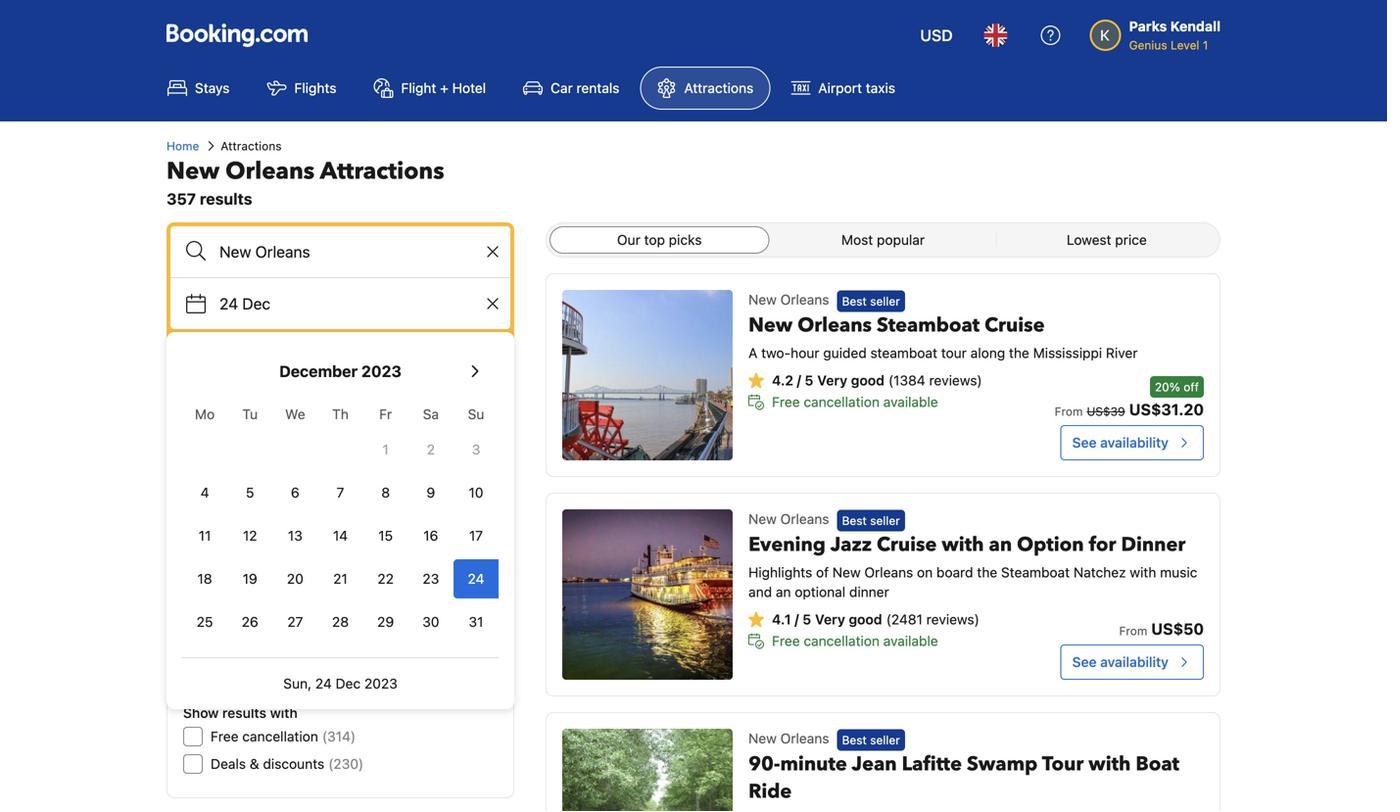 Task type: describe. For each thing, give the bounding box(es) containing it.
6 December 2023 checkbox
[[273, 473, 318, 513]]

tour
[[942, 345, 967, 361]]

4.2
[[772, 372, 794, 388]]

23 December 2023 checkbox
[[408, 560, 454, 599]]

category
[[183, 474, 243, 490]]

airport taxis link
[[775, 67, 912, 110]]

stays link
[[151, 67, 246, 110]]

26
[[242, 614, 258, 630]]

hotel
[[452, 80, 486, 96]]

very for jazz
[[815, 611, 846, 628]]

orleans inside new orleans attractions 357 results
[[226, 155, 315, 188]]

guided
[[824, 345, 867, 361]]

24 dec
[[220, 295, 271, 313]]

nature & outdoor (178)
[[211, 525, 357, 541]]

free cancellation (314)
[[211, 729, 356, 745]]

off
[[1184, 380, 1200, 394]]

11
[[199, 528, 211, 544]]

genius
[[1130, 38, 1168, 52]]

seller for steamboat
[[870, 294, 901, 308]]

evening jazz cruise with an option for dinner image
[[563, 510, 733, 680]]

discounts
[[263, 756, 325, 772]]

new up a
[[749, 292, 777, 308]]

10
[[469, 485, 484, 501]]

taxis
[[866, 80, 896, 96]]

home link
[[167, 137, 199, 155]]

most
[[842, 232, 873, 248]]

20%
[[1155, 380, 1181, 394]]

4.2 / 5 very good (1384 reviews)
[[772, 372, 983, 388]]

1 vertical spatial 2023
[[365, 676, 398, 692]]

with up board
[[942, 531, 984, 558]]

grid containing mo
[[182, 395, 499, 642]]

on
[[917, 564, 933, 580]]

28
[[332, 614, 349, 630]]

28 December 2023 checkbox
[[318, 603, 363, 642]]

4
[[201, 485, 209, 501]]

cancellation for jazz
[[804, 633, 880, 649]]

good for orleans
[[851, 372, 885, 388]]

boat
[[1136, 751, 1180, 778]]

us$50
[[1152, 620, 1204, 639]]

20% off
[[1155, 380, 1200, 394]]

dinner
[[850, 584, 890, 600]]

workshops
[[211, 662, 281, 678]]

20
[[287, 571, 304, 587]]

24 for 24
[[468, 571, 485, 587]]

steamboat inside evening jazz cruise with an option for dinner highlights of new orleans on board the steamboat natchez with music and an optional dinner
[[1002, 564, 1070, 580]]

12 December 2023 checkbox
[[228, 516, 273, 556]]

stays
[[195, 80, 230, 96]]

21
[[333, 571, 348, 587]]

attractions link
[[640, 67, 771, 110]]

two-
[[762, 345, 791, 361]]

parks kendall genius level 1
[[1130, 18, 1221, 52]]

free for new
[[772, 394, 800, 410]]

2 vertical spatial cancellation
[[242, 729, 318, 745]]

optional
[[795, 584, 846, 600]]

nature
[[211, 525, 253, 541]]

new up evening at the right of page
[[749, 511, 777, 527]]

lowest
[[1067, 232, 1112, 248]]

dinner
[[1122, 531, 1186, 558]]

rentals
[[577, 80, 620, 96]]

new orleans attractions 357 results
[[167, 155, 444, 208]]

the inside evening jazz cruise with an option for dinner highlights of new orleans on board the steamboat natchez with music and an optional dinner
[[977, 564, 998, 580]]

(314)
[[322, 729, 356, 745]]

1 vertical spatial attractions
[[221, 139, 282, 153]]

board
[[937, 564, 974, 580]]

tours
[[211, 497, 246, 514]]

drinks
[[260, 607, 298, 623]]

car rentals
[[551, 80, 620, 96]]

tour
[[1043, 751, 1084, 778]]

jazz
[[831, 531, 872, 558]]

357
[[167, 190, 196, 208]]

orleans inside evening jazz cruise with an option for dinner highlights of new orleans on board the steamboat natchez with music and an optional dinner
[[865, 564, 914, 580]]

2 vertical spatial 24
[[315, 676, 332, 692]]

& for classes
[[285, 662, 295, 678]]

hour
[[791, 345, 820, 361]]

90-minute jean lafitte swamp tour with boat ride
[[749, 751, 1180, 805]]

along
[[971, 345, 1006, 361]]

mississippi
[[1034, 345, 1103, 361]]

5 for new
[[805, 372, 814, 388]]

+
[[440, 80, 449, 96]]

option
[[1017, 531, 1085, 558]]

18 December 2023 checkbox
[[182, 560, 228, 599]]

see availability for new orleans steamboat cruise
[[1073, 435, 1169, 451]]

see availability for evening jazz cruise with an option for dinner
[[1073, 654, 1169, 670]]

25
[[197, 614, 213, 630]]

1 vertical spatial results
[[222, 705, 267, 721]]

14
[[333, 528, 348, 544]]

1 December 2023 checkbox
[[363, 430, 408, 469]]

flight + hotel
[[401, 80, 486, 96]]

5 December 2023 checkbox
[[228, 473, 273, 513]]

9
[[427, 485, 435, 501]]

2 vertical spatial free
[[211, 729, 239, 745]]

90-minute jean lafitte swamp tour with boat ride image
[[563, 729, 733, 811]]

tickets
[[317, 580, 359, 596]]

from us$39 us$31.20
[[1055, 400, 1204, 419]]

picks
[[669, 232, 702, 248]]

search button
[[171, 333, 511, 380]]

usd
[[921, 26, 953, 45]]

29 December 2023 checkbox
[[363, 603, 408, 642]]

orleans up evening at the right of page
[[781, 511, 830, 527]]

3
[[472, 442, 481, 458]]

free cancellation available for jazz
[[772, 633, 939, 649]]

31
[[469, 614, 484, 630]]

2 horizontal spatial attractions
[[684, 80, 754, 96]]

26 December 2023 checkbox
[[228, 603, 273, 642]]

23
[[423, 571, 439, 587]]

with down dinner
[[1130, 564, 1157, 580]]

entertainment
[[211, 580, 300, 596]]

attractions inside new orleans attractions 357 results
[[320, 155, 444, 188]]

/ for evening
[[795, 611, 799, 628]]

7 December 2023 checkbox
[[318, 473, 363, 513]]

1 horizontal spatial an
[[989, 531, 1013, 558]]

from for us$50
[[1120, 624, 1148, 638]]

new up 90-
[[749, 731, 777, 747]]

9 December 2023 checkbox
[[408, 473, 454, 513]]

24 for 24 dec
[[220, 295, 238, 313]]

reviews) for steamboat
[[930, 372, 983, 388]]

& for discounts
[[250, 756, 259, 772]]

& for drinks
[[246, 607, 256, 623]]

& for outdoor
[[257, 525, 267, 541]]

10 December 2023 checkbox
[[454, 473, 499, 513]]

reviews) for cruise
[[927, 611, 980, 628]]

24 December 2023 checkbox
[[454, 560, 499, 599]]

new orleans steamboat cruise a two-hour guided steamboat tour along the mississippi river
[[749, 312, 1138, 361]]

2 December 2023 checkbox
[[408, 430, 454, 469]]

steamboat inside new orleans steamboat cruise a two-hour guided steamboat tour along the mississippi river
[[877, 312, 980, 339]]

sa
[[423, 406, 439, 422]]

13
[[288, 528, 303, 544]]

0 horizontal spatial an
[[776, 584, 791, 600]]

su
[[468, 406, 485, 422]]

flights
[[294, 80, 337, 96]]

1 inside option
[[383, 442, 389, 458]]

deals
[[211, 756, 246, 772]]

booking.com image
[[167, 24, 308, 47]]

best for jazz
[[842, 514, 867, 528]]

swamp
[[967, 751, 1038, 778]]

december 2023
[[279, 362, 402, 381]]

orleans up 'hour'
[[781, 292, 830, 308]]

16
[[424, 528, 438, 544]]

best for orleans
[[842, 294, 867, 308]]

from us$50
[[1120, 620, 1204, 639]]

jean
[[852, 751, 897, 778]]

4.1
[[772, 611, 792, 628]]

orleans up minute
[[781, 731, 830, 747]]

5 inside option
[[246, 485, 254, 501]]

18
[[197, 571, 212, 587]]



Task type: locate. For each thing, give the bounding box(es) containing it.
cruise up along
[[985, 312, 1045, 339]]

0 vertical spatial best
[[842, 294, 867, 308]]

see down the natchez
[[1073, 654, 1097, 670]]

from
[[1055, 405, 1083, 418], [1120, 624, 1148, 638]]

2 vertical spatial best
[[842, 733, 867, 747]]

with inside 90-minute jean lafitte swamp tour with boat ride
[[1089, 751, 1131, 778]]

1 horizontal spatial steamboat
[[1002, 564, 1070, 580]]

1 vertical spatial cruise
[[877, 531, 937, 558]]

best seller up jean
[[842, 733, 901, 747]]

from inside from us$50
[[1120, 624, 1148, 638]]

the right board
[[977, 564, 998, 580]]

availability down from us$39 us$31.20
[[1101, 435, 1169, 451]]

new orleans for evening
[[749, 511, 830, 527]]

(230)
[[328, 756, 364, 772]]

orleans
[[226, 155, 315, 188], [781, 292, 830, 308], [798, 312, 872, 339], [781, 511, 830, 527], [865, 564, 914, 580], [781, 731, 830, 747]]

& right food
[[246, 607, 256, 623]]

0 vertical spatial available
[[884, 394, 939, 410]]

1 vertical spatial cancellation
[[804, 633, 880, 649]]

3 seller from the top
[[870, 733, 901, 747]]

2 best from the top
[[842, 514, 867, 528]]

3 best seller from the top
[[842, 733, 901, 747]]

1 vertical spatial 5
[[246, 485, 254, 501]]

sun, 24 dec 2023
[[283, 676, 398, 692]]

0 horizontal spatial cruise
[[877, 531, 937, 558]]

seller up jazz
[[870, 514, 901, 528]]

1 vertical spatial steamboat
[[1002, 564, 1070, 580]]

availability down from us$50
[[1101, 654, 1169, 670]]

0 vertical spatial see
[[1073, 435, 1097, 451]]

us$39
[[1087, 405, 1126, 418]]

food & drinks (28)
[[211, 607, 329, 623]]

24 cell
[[454, 556, 499, 599]]

0 vertical spatial availability
[[1101, 435, 1169, 451]]

show
[[183, 705, 219, 721]]

3 best from the top
[[842, 733, 867, 747]]

1 horizontal spatial dec
[[336, 676, 361, 692]]

& down (255) on the left of the page
[[257, 525, 267, 541]]

lafitte
[[902, 751, 962, 778]]

Where are you going? search field
[[171, 226, 511, 277]]

flight
[[401, 80, 437, 96]]

1 vertical spatial 24
[[468, 571, 485, 587]]

19
[[243, 571, 258, 587]]

see
[[1073, 435, 1097, 451], [1073, 654, 1097, 670]]

0 vertical spatial dec
[[242, 295, 271, 313]]

orleans inside new orleans steamboat cruise a two-hour guided steamboat tour along the mississippi river
[[798, 312, 872, 339]]

2023 right classes
[[365, 676, 398, 692]]

tours (255)
[[211, 497, 285, 514]]

&
[[257, 525, 267, 541], [303, 580, 313, 596], [246, 607, 256, 623], [285, 662, 295, 678], [250, 756, 259, 772]]

5 right tours
[[246, 485, 254, 501]]

deals & discounts (230)
[[211, 756, 364, 772]]

29
[[377, 614, 394, 630]]

an down highlights
[[776, 584, 791, 600]]

with right 'tour'
[[1089, 751, 1131, 778]]

good for jazz
[[849, 611, 883, 628]]

see availability
[[1073, 435, 1169, 451], [1073, 654, 1169, 670]]

1 vertical spatial available
[[884, 633, 939, 649]]

1 see from the top
[[1073, 435, 1097, 451]]

from inside from us$39 us$31.20
[[1055, 405, 1083, 418]]

new orleans
[[749, 292, 830, 308], [749, 511, 830, 527], [749, 731, 830, 747]]

8
[[382, 485, 390, 501]]

free up deals at the bottom
[[211, 729, 239, 745]]

a
[[749, 345, 758, 361]]

filter
[[183, 419, 223, 438]]

0 horizontal spatial 24
[[220, 295, 238, 313]]

22 December 2023 checkbox
[[363, 560, 408, 599]]

home
[[167, 139, 199, 153]]

(51)
[[363, 580, 387, 596]]

good
[[851, 372, 885, 388], [849, 611, 883, 628]]

0 horizontal spatial the
[[977, 564, 998, 580]]

0 vertical spatial very
[[818, 372, 848, 388]]

see for cruise
[[1073, 435, 1097, 451]]

free down the 4.2
[[772, 394, 800, 410]]

cancellation
[[804, 394, 880, 410], [804, 633, 880, 649], [242, 729, 318, 745]]

best seller for jazz
[[842, 514, 901, 528]]

19 December 2023 checkbox
[[228, 560, 273, 599]]

1 best seller from the top
[[842, 294, 901, 308]]

0 horizontal spatial steamboat
[[877, 312, 980, 339]]

1 vertical spatial best seller
[[842, 514, 901, 528]]

available down (1384
[[884, 394, 939, 410]]

(255)
[[250, 497, 285, 514]]

1 vertical spatial free cancellation available
[[772, 633, 939, 649]]

0 vertical spatial /
[[797, 372, 802, 388]]

30
[[423, 614, 440, 630]]

1 see availability from the top
[[1073, 435, 1169, 451]]

cancellation up deals & discounts (230)
[[242, 729, 318, 745]]

results down workshops
[[222, 705, 267, 721]]

see for with
[[1073, 654, 1097, 670]]

from left us$39
[[1055, 405, 1083, 418]]

the right along
[[1009, 345, 1030, 361]]

1 vertical spatial best
[[842, 514, 867, 528]]

1 free cancellation available from the top
[[772, 394, 939, 410]]

orleans up dinner
[[865, 564, 914, 580]]

24 inside option
[[468, 571, 485, 587]]

tu
[[242, 406, 258, 422]]

seller up steamboat
[[870, 294, 901, 308]]

0 vertical spatial from
[[1055, 405, 1083, 418]]

& for tickets
[[303, 580, 313, 596]]

from left us$50
[[1120, 624, 1148, 638]]

cruise inside new orleans steamboat cruise a two-hour guided steamboat tour along the mississippi river
[[985, 312, 1045, 339]]

21 December 2023 checkbox
[[318, 560, 363, 599]]

0 vertical spatial cruise
[[985, 312, 1045, 339]]

results
[[200, 190, 252, 208], [222, 705, 267, 721]]

reviews)
[[930, 372, 983, 388], [927, 611, 980, 628]]

best
[[842, 294, 867, 308], [842, 514, 867, 528], [842, 733, 867, 747]]

an left the option
[[989, 531, 1013, 558]]

we
[[285, 406, 305, 422]]

december
[[279, 362, 358, 381]]

1 horizontal spatial the
[[1009, 345, 1030, 361]]

1 horizontal spatial from
[[1120, 624, 1148, 638]]

0 vertical spatial reviews)
[[930, 372, 983, 388]]

grid
[[182, 395, 499, 642]]

1 new orleans from the top
[[749, 292, 830, 308]]

0 vertical spatial steamboat
[[877, 312, 980, 339]]

availability for new orleans steamboat cruise
[[1101, 435, 1169, 451]]

3 new orleans from the top
[[749, 731, 830, 747]]

new inside new orleans steamboat cruise a two-hour guided steamboat tour along the mississippi river
[[749, 312, 793, 339]]

15 December 2023 checkbox
[[363, 516, 408, 556]]

show results with
[[183, 705, 298, 721]]

flights link
[[250, 67, 353, 110]]

orleans down flights link
[[226, 155, 315, 188]]

us$31.20
[[1130, 400, 1204, 419]]

availability for evening jazz cruise with an option for dinner
[[1101, 654, 1169, 670]]

/ right 4.1
[[795, 611, 799, 628]]

with up free cancellation (314) on the bottom left
[[270, 705, 298, 721]]

1 vertical spatial free
[[772, 633, 800, 649]]

best up "guided"
[[842, 294, 867, 308]]

best seller up jazz
[[842, 514, 901, 528]]

0 horizontal spatial 1
[[383, 442, 389, 458]]

2 seller from the top
[[870, 514, 901, 528]]

new orleans steamboat cruise image
[[563, 290, 733, 461]]

free cancellation available down 4.2 / 5 very good (1384 reviews) on the right top of page
[[772, 394, 939, 410]]

/ right the 4.2
[[797, 372, 802, 388]]

kendall
[[1171, 18, 1221, 34]]

cancellation down 4.1 / 5 very good (2481 reviews)
[[804, 633, 880, 649]]

available for cruise
[[884, 633, 939, 649]]

0 vertical spatial see availability
[[1073, 435, 1169, 451]]

0 vertical spatial cancellation
[[804, 394, 880, 410]]

new up two-
[[749, 312, 793, 339]]

0 horizontal spatial from
[[1055, 405, 1083, 418]]

entertainment & tickets (51)
[[211, 580, 387, 596]]

free cancellation available down 4.1 / 5 very good (2481 reviews)
[[772, 633, 939, 649]]

new inside new orleans attractions 357 results
[[167, 155, 220, 188]]

available for steamboat
[[884, 394, 939, 410]]

results right 357
[[200, 190, 252, 208]]

17 December 2023 checkbox
[[454, 516, 499, 556]]

0 vertical spatial 24
[[220, 295, 238, 313]]

new
[[167, 155, 220, 188], [749, 292, 777, 308], [749, 312, 793, 339], [749, 511, 777, 527], [833, 564, 861, 580], [749, 731, 777, 747]]

2 free cancellation available from the top
[[772, 633, 939, 649]]

24
[[220, 295, 238, 313], [468, 571, 485, 587], [315, 676, 332, 692]]

6
[[291, 485, 300, 501]]

1 vertical spatial very
[[815, 611, 846, 628]]

classes
[[298, 662, 345, 678]]

1 horizontal spatial 1
[[1203, 38, 1209, 52]]

best up jean
[[842, 733, 867, 747]]

free down 4.1
[[772, 633, 800, 649]]

most popular
[[842, 232, 925, 248]]

minute
[[781, 751, 848, 778]]

0 vertical spatial 5
[[805, 372, 814, 388]]

good down dinner
[[849, 611, 883, 628]]

reviews) down board
[[927, 611, 980, 628]]

1 best from the top
[[842, 294, 867, 308]]

13 December 2023 checkbox
[[273, 516, 318, 556]]

2 see from the top
[[1073, 654, 1097, 670]]

very down "guided"
[[818, 372, 848, 388]]

2 vertical spatial best seller
[[842, 733, 901, 747]]

1 vertical spatial dec
[[336, 676, 361, 692]]

& right deals at the bottom
[[250, 756, 259, 772]]

2 vertical spatial new orleans
[[749, 731, 830, 747]]

reviews) down tour
[[930, 372, 983, 388]]

1 down fr
[[383, 442, 389, 458]]

food
[[211, 607, 243, 623]]

car rentals link
[[507, 67, 636, 110]]

0 horizontal spatial attractions
[[221, 139, 282, 153]]

your account menu parks kendall genius level 1 element
[[1090, 9, 1229, 54]]

1 vertical spatial an
[[776, 584, 791, 600]]

3 December 2023 checkbox
[[454, 430, 499, 469]]

best up jazz
[[842, 514, 867, 528]]

1 vertical spatial /
[[795, 611, 799, 628]]

2 new orleans from the top
[[749, 511, 830, 527]]

1 right level
[[1203, 38, 1209, 52]]

5 for evening
[[803, 611, 812, 628]]

best seller for orleans
[[842, 294, 901, 308]]

level
[[1171, 38, 1200, 52]]

0 vertical spatial best seller
[[842, 294, 901, 308]]

steamboat up steamboat
[[877, 312, 980, 339]]

27 December 2023 checkbox
[[273, 603, 318, 642]]

2 vertical spatial seller
[[870, 733, 901, 747]]

14 December 2023 checkbox
[[318, 516, 363, 556]]

and
[[749, 584, 772, 600]]

see availability down from us$50
[[1073, 654, 1169, 670]]

availability
[[1101, 435, 1169, 451], [1101, 654, 1169, 670]]

0 vertical spatial seller
[[870, 294, 901, 308]]

1 horizontal spatial attractions
[[320, 155, 444, 188]]

0 vertical spatial an
[[989, 531, 1013, 558]]

new orleans up two-
[[749, 292, 830, 308]]

0 vertical spatial good
[[851, 372, 885, 388]]

seller
[[870, 294, 901, 308], [870, 514, 901, 528], [870, 733, 901, 747]]

2 best seller from the top
[[842, 514, 901, 528]]

1 vertical spatial availability
[[1101, 654, 1169, 670]]

0 vertical spatial free cancellation available
[[772, 394, 939, 410]]

20 December 2023 checkbox
[[273, 560, 318, 599]]

the inside new orleans steamboat cruise a two-hour guided steamboat tour along the mississippi river
[[1009, 345, 1030, 361]]

of
[[816, 564, 829, 580]]

1 seller from the top
[[870, 294, 901, 308]]

11 December 2023 checkbox
[[182, 516, 228, 556]]

5 right the 4.2
[[805, 372, 814, 388]]

new orleans up 90-
[[749, 731, 830, 747]]

1 vertical spatial 1
[[383, 442, 389, 458]]

new down home link
[[167, 155, 220, 188]]

0 vertical spatial attractions
[[684, 80, 754, 96]]

see availability down from us$39 us$31.20
[[1073, 435, 1169, 451]]

& left classes
[[285, 662, 295, 678]]

very
[[818, 372, 848, 388], [815, 611, 846, 628]]

0 vertical spatial 2023
[[362, 362, 402, 381]]

new orleans up evening at the right of page
[[749, 511, 830, 527]]

16 December 2023 checkbox
[[408, 516, 454, 556]]

& up (28)
[[303, 580, 313, 596]]

1 vertical spatial reviews)
[[927, 611, 980, 628]]

new orleans for new
[[749, 292, 830, 308]]

th
[[332, 406, 349, 422]]

1 vertical spatial the
[[977, 564, 998, 580]]

0 horizontal spatial dec
[[242, 295, 271, 313]]

workshops & classes (2)
[[211, 662, 368, 678]]

22
[[378, 571, 394, 587]]

flight + hotel link
[[357, 67, 503, 110]]

/ for new
[[797, 372, 802, 388]]

31 December 2023 checkbox
[[454, 603, 499, 642]]

see down us$39
[[1073, 435, 1097, 451]]

1 vertical spatial new orleans
[[749, 511, 830, 527]]

search
[[315, 347, 366, 366]]

1 vertical spatial see availability
[[1073, 654, 1169, 670]]

2 horizontal spatial 24
[[468, 571, 485, 587]]

from for us$39
[[1055, 405, 1083, 418]]

2 vertical spatial attractions
[[320, 155, 444, 188]]

free for evening
[[772, 633, 800, 649]]

8 December 2023 checkbox
[[363, 473, 408, 513]]

very down optional at the right of page
[[815, 611, 846, 628]]

(2)
[[349, 662, 368, 678]]

2 availability from the top
[[1101, 654, 1169, 670]]

steamboat
[[877, 312, 980, 339], [1002, 564, 1070, 580]]

4 December 2023 checkbox
[[182, 473, 228, 513]]

available down (2481
[[884, 633, 939, 649]]

best seller up "guided"
[[842, 294, 901, 308]]

2 available from the top
[[884, 633, 939, 649]]

free cancellation available for orleans
[[772, 394, 939, 410]]

new inside evening jazz cruise with an option for dinner highlights of new orleans on board the steamboat natchez with music and an optional dinner
[[833, 564, 861, 580]]

seller up jean
[[870, 733, 901, 747]]

(178)
[[324, 525, 357, 541]]

seller for cruise
[[870, 514, 901, 528]]

cancellation down 4.2 / 5 very good (1384 reviews) on the right top of page
[[804, 394, 880, 410]]

2 see availability from the top
[[1073, 654, 1169, 670]]

river
[[1106, 345, 1138, 361]]

lowest price
[[1067, 232, 1147, 248]]

cruise inside evening jazz cruise with an option for dinner highlights of new orleans on board the steamboat natchez with music and an optional dinner
[[877, 531, 937, 558]]

orleans up "guided"
[[798, 312, 872, 339]]

cancellation for orleans
[[804, 394, 880, 410]]

90-
[[749, 751, 781, 778]]

1 availability from the top
[[1101, 435, 1169, 451]]

1 vertical spatial from
[[1120, 624, 1148, 638]]

1 vertical spatial good
[[849, 611, 883, 628]]

0 vertical spatial results
[[200, 190, 252, 208]]

2 vertical spatial 5
[[803, 611, 812, 628]]

steamboat down the option
[[1002, 564, 1070, 580]]

natchez
[[1074, 564, 1127, 580]]

cruise up on
[[877, 531, 937, 558]]

1 vertical spatial see
[[1073, 654, 1097, 670]]

0 vertical spatial 1
[[1203, 38, 1209, 52]]

top
[[644, 232, 665, 248]]

1 inside parks kendall genius level 1
[[1203, 38, 1209, 52]]

30 December 2023 checkbox
[[408, 603, 454, 642]]

1 vertical spatial seller
[[870, 514, 901, 528]]

5 right 4.1
[[803, 611, 812, 628]]

good down "guided"
[[851, 372, 885, 388]]

25 December 2023 checkbox
[[182, 603, 228, 642]]

the
[[1009, 345, 1030, 361], [977, 564, 998, 580]]

1 available from the top
[[884, 394, 939, 410]]

sun,
[[283, 676, 312, 692]]

results inside new orleans attractions 357 results
[[200, 190, 252, 208]]

0 vertical spatial new orleans
[[749, 292, 830, 308]]

new right of
[[833, 564, 861, 580]]

1 horizontal spatial cruise
[[985, 312, 1045, 339]]

1 horizontal spatial 24
[[315, 676, 332, 692]]

very for orleans
[[818, 372, 848, 388]]

0 vertical spatial free
[[772, 394, 800, 410]]

2023 up fr
[[362, 362, 402, 381]]

0 vertical spatial the
[[1009, 345, 1030, 361]]

with
[[942, 531, 984, 558], [1130, 564, 1157, 580], [270, 705, 298, 721], [1089, 751, 1131, 778]]



Task type: vqa. For each thing, say whether or not it's contained in the screenshot.


